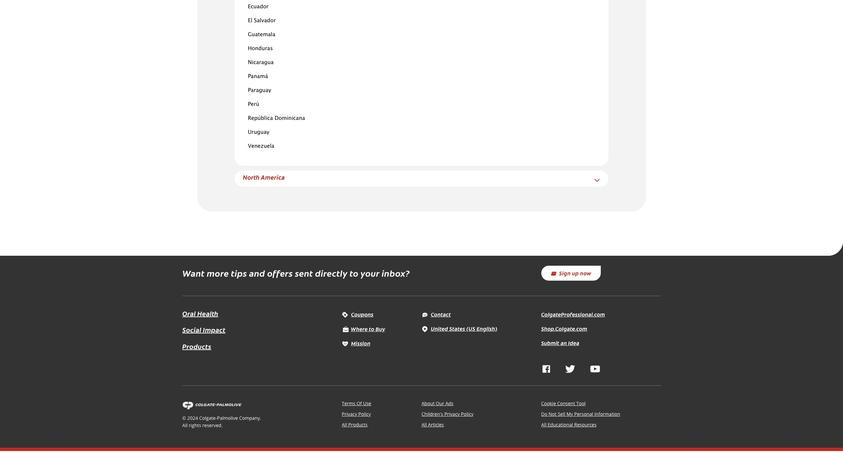 Task type: vqa. For each thing, say whether or not it's contained in the screenshot.
the Terms Of Use link
yes



Task type: describe. For each thing, give the bounding box(es) containing it.
uruguay link
[[248, 130, 270, 135]]

venezuela link
[[248, 144, 275, 149]]

1 horizontal spatial products
[[349, 422, 368, 428]]

do
[[542, 412, 548, 418]]

rounded corner image
[[829, 241, 844, 256]]

about our ads link
[[422, 401, 454, 407]]

panamá link
[[248, 74, 268, 79]]

about
[[422, 401, 435, 407]]

english)
[[477, 325, 498, 333]]

honduras
[[248, 46, 273, 51]]

coupons
[[351, 311, 374, 318]]

offers
[[267, 267, 293, 279]]

and
[[249, 267, 265, 279]]

tool
[[577, 401, 586, 407]]

shop.colgate.com
[[542, 325, 588, 333]]

articles
[[428, 422, 444, 428]]

salvador
[[254, 18, 276, 23]]

dominicana
[[275, 116, 305, 121]]

more
[[207, 267, 229, 279]]

oral health
[[182, 309, 218, 318]]

contact
[[431, 311, 451, 318]]

2 privacy from the left
[[445, 412, 460, 418]]

my
[[567, 412, 573, 418]]

all articles link
[[422, 422, 444, 428]]

united states (us english)
[[431, 325, 498, 333]]

directly
[[315, 267, 348, 279]]

sign
[[560, 270, 571, 277]]

ecuador
[[248, 4, 269, 9]]

oral
[[182, 309, 196, 318]]

twitter image
[[566, 365, 576, 373]]

all educational resources
[[542, 422, 597, 428]]

all for all articles
[[422, 422, 427, 428]]

colgate-
[[199, 415, 217, 422]]

health
[[197, 309, 218, 318]]

0 horizontal spatial to
[[350, 267, 359, 279]]

your
[[361, 267, 380, 279]]

paraguay link
[[248, 88, 271, 93]]

all inside © 2024 colgate-palmolive company. all rights reserved.
[[182, 423, 188, 429]]

an
[[561, 340, 567, 347]]

where to buy link
[[342, 325, 386, 333]]

privacy policy
[[342, 412, 371, 418]]

do not sell my personal information link
[[542, 412, 621, 418]]

inbox?
[[382, 267, 410, 279]]

terms of use
[[342, 401, 372, 407]]

mission link
[[342, 340, 371, 347]]

our
[[436, 401, 445, 407]]

el
[[248, 18, 253, 23]]

(us
[[467, 325, 476, 333]]

1 policy from the left
[[359, 412, 371, 418]]

of
[[357, 401, 362, 407]]

children's
[[422, 412, 444, 418]]

information
[[595, 412, 621, 418]]

all products
[[342, 422, 368, 428]]

república dominicana link
[[248, 116, 305, 121]]

coupons link
[[342, 311, 374, 318]]

products link
[[182, 342, 211, 352]]

youtube image
[[591, 365, 600, 373]]

states
[[450, 325, 466, 333]]

terms
[[342, 401, 356, 407]]

children's privacy policy
[[422, 412, 474, 418]]

consent
[[558, 401, 576, 407]]

submit an idea
[[542, 340, 580, 347]]

sent
[[295, 267, 313, 279]]

honduras link
[[248, 46, 273, 51]]

want
[[182, 267, 205, 279]]

el salvador
[[248, 18, 276, 23]]

perú
[[248, 102, 259, 107]]

where
[[351, 325, 368, 333]]

north
[[243, 173, 260, 182]]

personal
[[575, 412, 594, 418]]

nicaragua
[[248, 60, 274, 65]]

2 policy from the left
[[461, 412, 474, 418]]

united
[[431, 325, 448, 333]]

social
[[182, 326, 202, 335]]

el salvador link
[[248, 18, 276, 23]]

© 2024 colgate-palmolive company. all rights reserved.
[[182, 415, 261, 429]]

1 vertical spatial to
[[369, 325, 375, 333]]

panamá
[[248, 74, 268, 79]]



Task type: locate. For each thing, give the bounding box(es) containing it.
1 horizontal spatial privacy
[[445, 412, 460, 418]]

all products link
[[342, 422, 368, 428]]

ads
[[446, 401, 454, 407]]

0 horizontal spatial products
[[182, 342, 211, 351]]

children's privacy policy link
[[422, 412, 474, 418]]

all
[[342, 422, 347, 428], [422, 422, 427, 428], [542, 422, 547, 428], [182, 423, 188, 429]]

1 horizontal spatial to
[[369, 325, 375, 333]]

now
[[581, 270, 592, 277]]

palmolive
[[217, 415, 238, 422]]

cookie consent tool
[[542, 401, 586, 407]]

ecuador link
[[248, 4, 269, 9]]

impact
[[203, 326, 226, 335]]

guatemala link
[[248, 32, 276, 37]]

america
[[261, 173, 285, 182]]

shop.colgate.com link
[[542, 325, 588, 333]]

paraguay
[[248, 88, 271, 93]]

0 vertical spatial to
[[350, 267, 359, 279]]

sign up now link
[[542, 266, 601, 281]]

resources
[[575, 422, 597, 428]]

1 privacy from the left
[[342, 412, 357, 418]]

uruguay
[[248, 130, 270, 135]]

cookie consent tool link
[[542, 401, 586, 407]]

venezuela
[[248, 144, 275, 149]]

about our ads
[[422, 401, 454, 407]]

north america button
[[243, 173, 285, 182]]

social impact
[[182, 326, 226, 335]]

all for all educational resources
[[542, 422, 547, 428]]

1 vertical spatial products
[[349, 422, 368, 428]]

oral health link
[[182, 309, 218, 318]]

to left 'your' at left
[[350, 267, 359, 279]]

educational
[[548, 422, 573, 428]]

terms of use link
[[342, 401, 372, 407]]

privacy down "terms"
[[342, 412, 357, 418]]

company.
[[239, 415, 261, 422]]

all down do
[[542, 422, 547, 428]]

products
[[182, 342, 211, 351], [349, 422, 368, 428]]

use
[[363, 401, 372, 407]]

to
[[350, 267, 359, 279], [369, 325, 375, 333]]

sell
[[558, 412, 566, 418]]

where to buy
[[351, 325, 386, 333]]

all left articles
[[422, 422, 427, 428]]

idea
[[569, 340, 580, 347]]

privacy policy link
[[342, 412, 371, 418]]

do not sell my personal information
[[542, 412, 621, 418]]

all articles
[[422, 422, 444, 428]]

all down privacy policy link
[[342, 422, 347, 428]]

submit an idea link
[[542, 340, 580, 347]]

products down social
[[182, 342, 211, 351]]

privacy down ads
[[445, 412, 460, 418]]

to left 'buy'
[[369, 325, 375, 333]]

north america
[[243, 173, 285, 182]]

república dominicana
[[248, 116, 305, 121]]

buy
[[376, 325, 386, 333]]

not
[[549, 412, 557, 418]]

want more tips and offers sent directly to your inbox?
[[182, 267, 410, 279]]

1 horizontal spatial policy
[[461, 412, 474, 418]]

©
[[182, 415, 186, 422]]

all down ©
[[182, 423, 188, 429]]

mission
[[351, 340, 371, 347]]

up
[[572, 270, 579, 277]]

social impact link
[[182, 325, 226, 336]]

tips
[[231, 267, 247, 279]]

nicaragua link
[[248, 60, 274, 65]]

0 vertical spatial products
[[182, 342, 211, 351]]

2024
[[188, 415, 198, 422]]

facebook image
[[543, 365, 551, 373]]

cookie
[[542, 401, 556, 407]]

colgateprofessional.com link
[[542, 311, 606, 318]]

0 horizontal spatial privacy
[[342, 412, 357, 418]]

products down privacy policy link
[[349, 422, 368, 428]]

perú link
[[248, 102, 259, 107]]

contact link
[[422, 311, 451, 318]]

all for all products
[[342, 422, 347, 428]]

rights
[[189, 423, 201, 429]]

república
[[248, 116, 273, 121]]

policy
[[359, 412, 371, 418], [461, 412, 474, 418]]

all educational resources link
[[542, 422, 597, 428]]

0 horizontal spatial policy
[[359, 412, 371, 418]]

sign up now
[[560, 270, 592, 277]]



